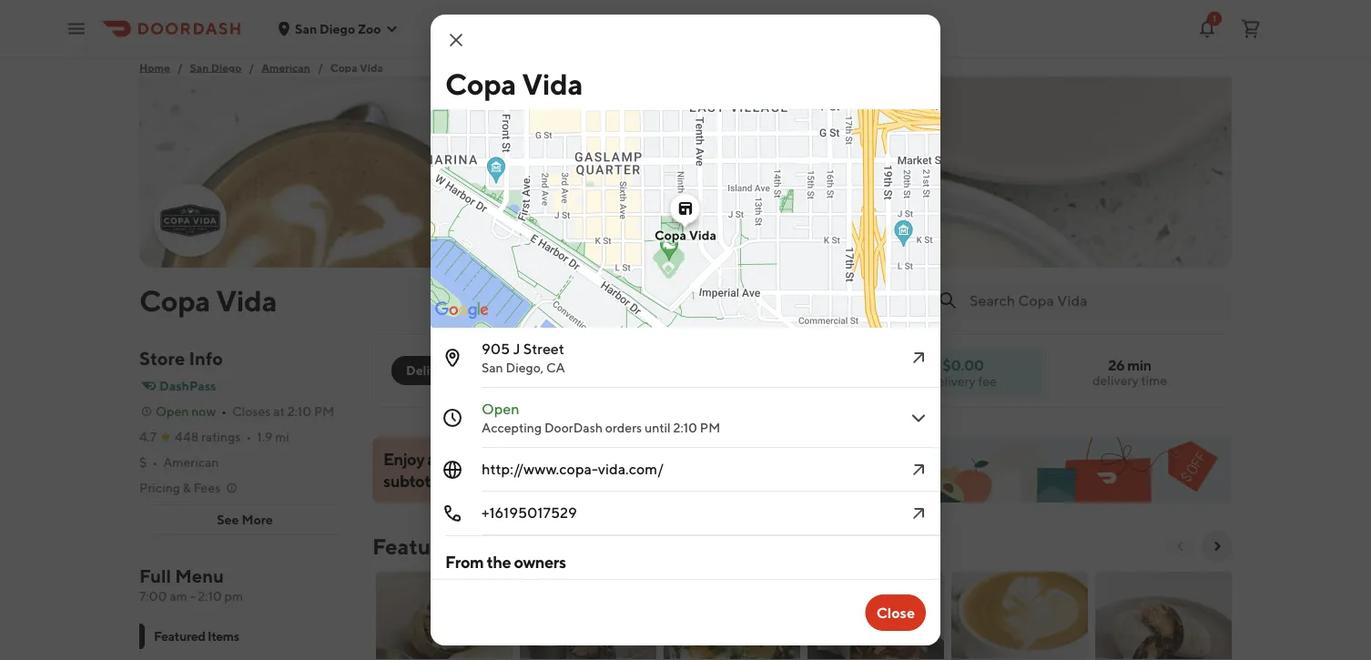 Task type: locate. For each thing, give the bounding box(es) containing it.
1 horizontal spatial items
[[469, 533, 525, 559]]

• left 1.9 at the left bottom of the page
[[246, 429, 252, 444]]

26 min delivery time
[[1093, 356, 1167, 388]]

fee
[[978, 373, 997, 388], [522, 449, 545, 468]]

order
[[606, 363, 642, 378]]

enjoy a $0 delivery fee on your first order, $5 subtotal minimum required.
[[383, 449, 700, 490]]

info
[[189, 348, 223, 369]]

2 vertical spatial san
[[482, 360, 503, 375]]

0 horizontal spatial featured
[[154, 629, 205, 644]]

2 horizontal spatial 2:10
[[673, 420, 698, 435]]

0 vertical spatial items
[[469, 533, 525, 559]]

diego left zoo
[[320, 21, 355, 36]]

1.9
[[257, 429, 273, 444]]

copa vida
[[445, 66, 583, 101], [655, 228, 717, 243], [655, 228, 717, 243], [139, 283, 277, 317]]

open inside open accepting doordash orders until 2:10 pm
[[482, 400, 520, 417]]

1 vertical spatial click item image
[[908, 503, 930, 524]]

orders
[[605, 420, 642, 435]]

first
[[605, 449, 633, 468]]

0 vertical spatial 2:10
[[287, 404, 312, 419]]

pricing & fees button
[[139, 479, 239, 497]]

click item image
[[908, 347, 930, 369], [908, 503, 930, 524]]

featured inside featured items heading
[[372, 533, 464, 559]]

/ right american link
[[318, 61, 323, 74]]

http://www.copa-vida.com/
[[482, 460, 664, 478]]

•
[[221, 404, 227, 419], [246, 429, 252, 444], [152, 455, 158, 470]]

am
[[170, 589, 187, 604]]

$0.00
[[943, 356, 984, 373]]

pm
[[224, 589, 243, 604]]

905
[[482, 340, 510, 357]]

open up accepting
[[482, 400, 520, 417]]

7:00
[[139, 589, 167, 604]]

0 vertical spatial san
[[295, 21, 317, 36]]

the
[[487, 552, 511, 571]]

items down pm
[[208, 629, 239, 644]]

0 vertical spatial pm
[[314, 404, 335, 419]]

order methods option group
[[392, 356, 540, 385]]

0 vertical spatial click item image
[[908, 347, 930, 369]]

see more
[[217, 512, 273, 527]]

0 items, open order cart image
[[1240, 18, 1262, 40]]

pricing & fees
[[139, 480, 221, 495]]

2 horizontal spatial /
[[318, 61, 323, 74]]

0 horizontal spatial fee
[[522, 449, 545, 468]]

1 vertical spatial diego
[[211, 61, 242, 74]]

full
[[139, 565, 171, 587]]

dashpass
[[159, 378, 216, 393]]

2:10 right at
[[287, 404, 312, 419]]

0 horizontal spatial featured items
[[154, 629, 239, 644]]

delivery
[[1093, 373, 1139, 388], [930, 373, 976, 388], [462, 449, 519, 468]]

1 vertical spatial items
[[208, 629, 239, 644]]

close button
[[866, 595, 926, 631]]

448 ratings •
[[175, 429, 252, 444]]

0 horizontal spatial san
[[190, 61, 209, 74]]

san inside 905 j street san diego, ca
[[482, 360, 503, 375]]

1 horizontal spatial 2:10
[[287, 404, 312, 419]]

0 horizontal spatial /
[[177, 61, 183, 74]]

0 horizontal spatial open
[[156, 404, 189, 419]]

2 horizontal spatial •
[[246, 429, 252, 444]]

0 horizontal spatial 2:10
[[198, 589, 222, 604]]

home link
[[139, 58, 170, 76]]

zoo
[[358, 21, 381, 36]]

0 horizontal spatial pm
[[314, 404, 335, 419]]

vida
[[360, 61, 383, 74], [522, 66, 583, 101], [689, 228, 717, 243], [689, 228, 717, 243], [216, 283, 277, 317]]

pm right at
[[314, 404, 335, 419]]

1 vertical spatial fee
[[522, 449, 545, 468]]

diego
[[320, 21, 355, 36], [211, 61, 242, 74]]

1 horizontal spatial •
[[221, 404, 227, 419]]

0 vertical spatial featured
[[372, 533, 464, 559]]

diego left american link
[[211, 61, 242, 74]]

san up american link
[[295, 21, 317, 36]]

mi
[[275, 429, 289, 444]]

subtotal
[[383, 471, 443, 490]]

2 vertical spatial 2:10
[[198, 589, 222, 604]]

1 vertical spatial 2:10
[[673, 420, 698, 435]]

1 horizontal spatial pm
[[700, 420, 721, 435]]

• right now
[[221, 404, 227, 419]]

2 click item image from the top
[[908, 503, 930, 524]]

copa
[[330, 61, 358, 74], [445, 66, 516, 101], [655, 228, 687, 243], [655, 228, 687, 243], [139, 283, 210, 317]]

1 horizontal spatial american
[[262, 61, 310, 74]]

notification bell image
[[1196, 18, 1218, 40]]

featured items up burrito bacon image on the left of the page
[[372, 533, 525, 559]]

Delivery radio
[[392, 356, 470, 385]]

pm
[[314, 404, 335, 419], [700, 420, 721, 435]]

1 horizontal spatial featured items
[[372, 533, 525, 559]]

2:10 right the -
[[198, 589, 222, 604]]

0 vertical spatial click item image
[[908, 407, 930, 429]]

/ left american link
[[249, 61, 254, 74]]

1 horizontal spatial open
[[482, 400, 520, 417]]

2:10 for open
[[673, 420, 698, 435]]

2 horizontal spatial san
[[482, 360, 503, 375]]

1 vertical spatial click item image
[[908, 459, 930, 481]]

/ right 'home'
[[177, 61, 183, 74]]

until
[[645, 420, 671, 435]]

1.9 mi
[[257, 429, 289, 444]]

click item image
[[908, 407, 930, 429], [908, 459, 930, 481]]

open up 448
[[156, 404, 189, 419]]

1 horizontal spatial diego
[[320, 21, 355, 36]]

0 vertical spatial fee
[[978, 373, 997, 388]]

enjoy
[[383, 449, 424, 468]]

copa vida image
[[139, 76, 1232, 268], [156, 186, 225, 255]]

0 vertical spatial •
[[221, 404, 227, 419]]

burrito sausage image
[[520, 572, 657, 660]]

pm right "until"
[[700, 420, 721, 435]]

2:10
[[287, 404, 312, 419], [673, 420, 698, 435], [198, 589, 222, 604]]

at
[[273, 404, 285, 419]]

• right $
[[152, 455, 158, 470]]

1 horizontal spatial /
[[249, 61, 254, 74]]

latte image
[[952, 572, 1088, 660]]

san down 905
[[482, 360, 503, 375]]

minimum
[[446, 471, 514, 490]]

0 horizontal spatial diego
[[211, 61, 242, 74]]

$0.00 delivery fee
[[930, 356, 997, 388]]

group order
[[566, 363, 642, 378]]

1 horizontal spatial delivery
[[930, 373, 976, 388]]

2 click item image from the top
[[908, 459, 930, 481]]

featured
[[372, 533, 464, 559], [154, 629, 205, 644]]

0 horizontal spatial american
[[163, 455, 219, 470]]

american
[[262, 61, 310, 74], [163, 455, 219, 470]]

american down san diego zoo
[[262, 61, 310, 74]]

1 vertical spatial featured items
[[154, 629, 239, 644]]

powered by google image
[[435, 301, 489, 320]]

open
[[482, 400, 520, 417], [156, 404, 189, 419]]

on
[[548, 449, 567, 468]]

featured down the subtotal
[[372, 533, 464, 559]]

from the owners
[[445, 552, 566, 571]]

0 horizontal spatial items
[[208, 629, 239, 644]]

+16195017529
[[482, 504, 577, 521]]

featured items
[[372, 533, 525, 559], [154, 629, 239, 644]]

san
[[295, 21, 317, 36], [190, 61, 209, 74], [482, 360, 503, 375]]

ca
[[546, 360, 565, 375]]

san right the home link
[[190, 61, 209, 74]]

open menu image
[[66, 18, 87, 40]]

$0
[[438, 449, 459, 468]]

2:10 inside open accepting doordash orders until 2:10 pm
[[673, 420, 698, 435]]

2 horizontal spatial delivery
[[1093, 373, 1139, 388]]

menu
[[175, 565, 224, 587]]

Item Search search field
[[970, 290, 1217, 311]]

/
[[177, 61, 183, 74], [249, 61, 254, 74], [318, 61, 323, 74]]

2:10 right "until"
[[673, 420, 698, 435]]

1 vertical spatial featured
[[154, 629, 205, 644]]

featured down am
[[154, 629, 205, 644]]

1 vertical spatial pm
[[700, 420, 721, 435]]

0 horizontal spatial delivery
[[462, 449, 519, 468]]

items
[[469, 533, 525, 559], [208, 629, 239, 644]]

0 vertical spatial diego
[[320, 21, 355, 36]]

1 horizontal spatial fee
[[978, 373, 997, 388]]

2:10 inside full menu 7:00 am - 2:10 pm
[[198, 589, 222, 604]]

1 / from the left
[[177, 61, 183, 74]]

open accepting doordash orders until 2:10 pm
[[482, 400, 721, 435]]

1 horizontal spatial featured
[[372, 533, 464, 559]]

american up pricing & fees button
[[163, 455, 219, 470]]

http://www.copa-
[[482, 460, 598, 478]]

close copa vida image
[[445, 29, 467, 51]]

open now
[[156, 404, 216, 419]]

featured items down the -
[[154, 629, 239, 644]]

pickup
[[484, 363, 526, 378]]

items down +16195017529
[[469, 533, 525, 559]]

0 horizontal spatial •
[[152, 455, 158, 470]]

diego,
[[506, 360, 544, 375]]



Task type: vqa. For each thing, say whether or not it's contained in the screenshot.
$9.99
no



Task type: describe. For each thing, give the bounding box(es) containing it.
group order button
[[555, 356, 653, 385]]

american link
[[262, 58, 310, 76]]

0 vertical spatial featured items
[[372, 533, 525, 559]]

$5
[[681, 449, 700, 468]]

now
[[191, 404, 216, 419]]

delivery inside enjoy a $0 delivery fee on your first order, $5 subtotal minimum required.
[[462, 449, 519, 468]]

time
[[1141, 373, 1167, 388]]

open for open now
[[156, 404, 189, 419]]

required.
[[517, 471, 582, 490]]

closes
[[232, 404, 271, 419]]

home
[[139, 61, 170, 74]]

pricing
[[139, 480, 180, 495]]

san diego zoo button
[[277, 21, 399, 36]]

fees
[[193, 480, 221, 495]]

more
[[242, 512, 273, 527]]

Pickup radio
[[459, 356, 540, 385]]

2 / from the left
[[249, 61, 254, 74]]

delivery inside $0.00 delivery fee
[[930, 373, 976, 388]]

1 horizontal spatial san
[[295, 21, 317, 36]]

close
[[877, 604, 915, 621]]

&
[[183, 480, 191, 495]]

items inside heading
[[469, 533, 525, 559]]

delivery inside 26 min delivery time
[[1093, 373, 1139, 388]]

0 vertical spatial american
[[262, 61, 310, 74]]

j
[[513, 340, 520, 357]]

san diego link
[[190, 58, 242, 76]]

see
[[217, 512, 239, 527]]

delivery
[[406, 363, 455, 378]]

pm inside open accepting doordash orders until 2:10 pm
[[700, 420, 721, 435]]

open for open accepting doordash orders until 2:10 pm
[[482, 400, 520, 417]]

from
[[445, 552, 484, 571]]

3 / from the left
[[318, 61, 323, 74]]

2:10 for full menu
[[198, 589, 222, 604]]

ratings
[[201, 429, 241, 444]]

burrito chorizo image
[[1095, 572, 1232, 660]]

previous button of carousel image
[[1174, 539, 1188, 554]]

fee inside enjoy a $0 delivery fee on your first order, $5 subtotal minimum required.
[[522, 449, 545, 468]]

group
[[566, 363, 604, 378]]

2 vertical spatial •
[[152, 455, 158, 470]]

home / san diego / american / copa vida
[[139, 61, 383, 74]]

1
[[1213, 13, 1217, 24]]

featured items heading
[[372, 532, 525, 561]]

your
[[570, 449, 602, 468]]

$
[[139, 455, 147, 470]]

1 vertical spatial american
[[163, 455, 219, 470]]

a
[[427, 449, 436, 468]]

order,
[[636, 449, 678, 468]]

1 vertical spatial san
[[190, 61, 209, 74]]

$ • american
[[139, 455, 219, 470]]

brekkie bacon image
[[808, 572, 944, 660]]

26
[[1108, 356, 1125, 374]]

-
[[190, 589, 195, 604]]

next button of carousel image
[[1210, 539, 1225, 554]]

chilaquiles image
[[664, 572, 800, 660]]

see more button
[[140, 505, 350, 534]]

1 click item image from the top
[[908, 407, 930, 429]]

1 click item image from the top
[[908, 347, 930, 369]]

san diego zoo
[[295, 21, 381, 36]]

copa vida dialog
[[412, 0, 1111, 660]]

fee inside $0.00 delivery fee
[[978, 373, 997, 388]]

1 vertical spatial •
[[246, 429, 252, 444]]

owners
[[514, 552, 566, 571]]

store
[[139, 348, 185, 369]]

doordash
[[544, 420, 603, 435]]

448
[[175, 429, 199, 444]]

accepting
[[482, 420, 542, 435]]

4.7
[[139, 429, 157, 444]]

905 j street san diego, ca
[[482, 340, 565, 375]]

• closes at 2:10 pm
[[221, 404, 335, 419]]

min
[[1127, 356, 1152, 374]]

full menu 7:00 am - 2:10 pm
[[139, 565, 243, 604]]

map region
[[412, 0, 1111, 348]]

street
[[523, 340, 564, 357]]

store info
[[139, 348, 223, 369]]

burrito bacon image
[[376, 572, 513, 660]]

vida.com/
[[598, 460, 664, 478]]



